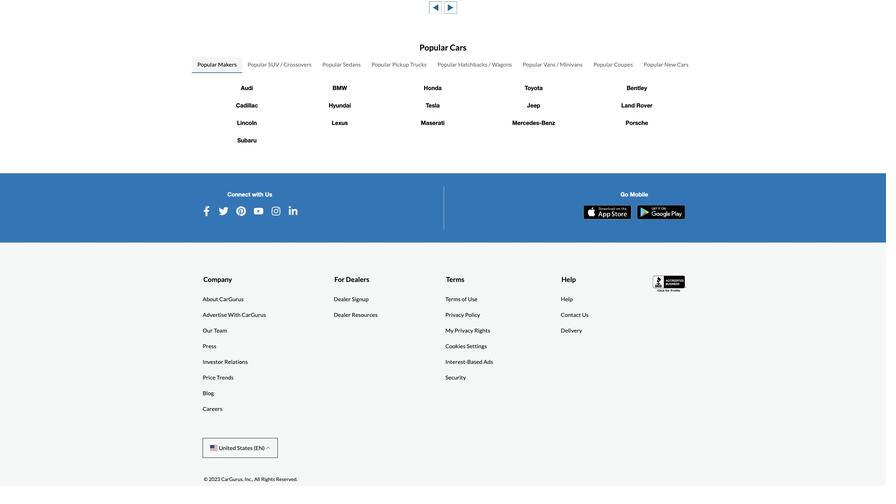 Task type: locate. For each thing, give the bounding box(es) containing it.
delivery
[[561, 327, 583, 334]]

cargurus
[[219, 296, 244, 303], [242, 312, 266, 318]]

land rover
[[622, 102, 653, 109]]

blog
[[203, 390, 214, 397]]

0 vertical spatial dealer
[[334, 296, 351, 303]]

terms for terms of use
[[446, 296, 461, 303]]

1 vertical spatial cars
[[678, 61, 689, 68]]

2 / from the left
[[489, 61, 491, 68]]

dealer down dealer signup link
[[334, 312, 351, 318]]

cars right new
[[678, 61, 689, 68]]

rights up settings
[[475, 327, 491, 334]]

mercedes-
[[513, 119, 542, 126]]

about
[[203, 296, 218, 303]]

/ left the wagons
[[489, 61, 491, 68]]

sedans
[[343, 61, 361, 68]]

team
[[214, 327, 227, 334]]

0 horizontal spatial /
[[281, 61, 283, 68]]

cars up hatchbacks
[[450, 42, 467, 52]]

investor
[[203, 359, 224, 365]]

land rover link
[[622, 102, 653, 109]]

1 horizontal spatial us
[[582, 312, 589, 318]]

hatchbacks
[[458, 61, 488, 68]]

based
[[468, 359, 483, 365]]

interest-based ads
[[446, 359, 493, 365]]

for
[[335, 275, 345, 284]]

/ for wagons
[[489, 61, 491, 68]]

privacy right my
[[455, 327, 474, 334]]

click for the bbb business review of this auto listing service in cambridge ma image
[[653, 275, 688, 293]]

popular left "makers"
[[198, 61, 217, 68]]

/ right vans
[[557, 61, 559, 68]]

our team link
[[203, 327, 227, 335]]

my privacy rights
[[446, 327, 491, 334]]

popular up trucks
[[420, 42, 449, 52]]

cargurus up with on the bottom left
[[219, 296, 244, 303]]

popular left the pickup
[[372, 61, 391, 68]]

popular makers
[[198, 61, 237, 68]]

connect
[[228, 191, 251, 198]]

popular for popular pickup trucks
[[372, 61, 391, 68]]

1 dealer from the top
[[334, 296, 351, 303]]

popular left sedans
[[323, 61, 342, 68]]

popular for popular vans / minivans
[[523, 61, 543, 68]]

popular left new
[[644, 61, 664, 68]]

terms left the of
[[446, 296, 461, 303]]

use
[[468, 296, 478, 303]]

facebook image
[[202, 206, 212, 216]]

1 vertical spatial terms
[[446, 296, 461, 303]]

2 dealer from the top
[[334, 312, 351, 318]]

privacy policy
[[446, 312, 481, 318]]

youtube image
[[254, 206, 264, 216]]

popular pickup trucks
[[372, 61, 427, 68]]

with
[[228, 312, 241, 318]]

3 / from the left
[[557, 61, 559, 68]]

help up help link
[[562, 275, 576, 284]]

0 horizontal spatial us
[[265, 191, 273, 198]]

/ right suv
[[281, 61, 283, 68]]

popular down popular cars
[[438, 61, 457, 68]]

popular for popular cars
[[420, 42, 449, 52]]

help
[[562, 275, 576, 284], [561, 296, 573, 303]]

terms for terms
[[446, 275, 465, 284]]

© 2023 cargurus, inc., all rights reserved.
[[204, 477, 298, 483]]

all
[[254, 477, 260, 483]]

/
[[281, 61, 283, 68], [489, 61, 491, 68], [557, 61, 559, 68]]

cars
[[450, 42, 467, 52], [678, 61, 689, 68]]

popular left coupes
[[594, 61, 613, 68]]

united
[[219, 445, 236, 452]]

popular left suv
[[248, 61, 267, 68]]

popular for popular sedans
[[323, 61, 342, 68]]

united states (en) button
[[203, 438, 278, 458]]

us right contact
[[582, 312, 589, 318]]

us
[[265, 191, 273, 198], [582, 312, 589, 318]]

investor relations link
[[203, 358, 248, 366]]

trucks
[[410, 61, 427, 68]]

price trends link
[[203, 374, 234, 382]]

terms up "terms of use"
[[446, 275, 465, 284]]

1 horizontal spatial /
[[489, 61, 491, 68]]

advertise with cargurus link
[[203, 311, 266, 319]]

delivery link
[[561, 327, 583, 335]]

blog link
[[203, 389, 214, 398]]

coupes
[[615, 61, 633, 68]]

united states (en)
[[218, 445, 266, 452]]

jeep
[[528, 102, 541, 109]]

0 horizontal spatial rights
[[261, 477, 275, 483]]

press
[[203, 343, 217, 350]]

rights
[[475, 327, 491, 334], [261, 477, 275, 483]]

mobile
[[630, 191, 649, 198]]

popular left vans
[[523, 61, 543, 68]]

2 horizontal spatial /
[[557, 61, 559, 68]]

dealer left signup
[[334, 296, 351, 303]]

audi link
[[241, 84, 253, 91]]

1 vertical spatial us
[[582, 312, 589, 318]]

1 vertical spatial dealer
[[334, 312, 351, 318]]

cargurus right with on the bottom left
[[242, 312, 266, 318]]

0 vertical spatial us
[[265, 191, 273, 198]]

us right with
[[265, 191, 273, 198]]

tesla
[[426, 102, 440, 109]]

linkedin image
[[289, 206, 298, 216]]

1 / from the left
[[281, 61, 283, 68]]

our
[[203, 327, 213, 334]]

privacy up my
[[446, 312, 464, 318]]

help up contact
[[561, 296, 573, 303]]

rights right all in the bottom left of the page
[[261, 477, 275, 483]]

0 vertical spatial terms
[[446, 275, 465, 284]]

privacy
[[446, 312, 464, 318], [455, 327, 474, 334]]

contact us link
[[561, 311, 589, 319]]

minivans
[[560, 61, 583, 68]]

1 horizontal spatial rights
[[475, 327, 491, 334]]

resources
[[352, 312, 378, 318]]

0 horizontal spatial cars
[[450, 42, 467, 52]]

tesla link
[[426, 102, 440, 109]]

dealers
[[346, 275, 370, 284]]

cookies settings
[[446, 343, 487, 350]]

cargurus,
[[221, 477, 244, 483]]

bentley
[[627, 84, 648, 91]]

popular cars
[[420, 42, 467, 52]]

new
[[665, 61, 677, 68]]



Task type: describe. For each thing, give the bounding box(es) containing it.
relations
[[225, 359, 248, 365]]

contact
[[561, 312, 581, 318]]

popular vans / minivans
[[523, 61, 583, 68]]

careers
[[203, 406, 223, 412]]

0 vertical spatial help
[[562, 275, 576, 284]]

jeep link
[[528, 102, 541, 109]]

dealer signup link
[[334, 295, 369, 304]]

policy
[[465, 312, 481, 318]]

1 vertical spatial rights
[[261, 477, 275, 483]]

0 vertical spatial cargurus
[[219, 296, 244, 303]]

instagram image
[[271, 206, 281, 216]]

1 vertical spatial cargurus
[[242, 312, 266, 318]]

land
[[622, 102, 635, 109]]

hyundai
[[329, 102, 351, 109]]

porsche
[[626, 119, 649, 126]]

interest-
[[446, 359, 468, 365]]

trends
[[217, 374, 234, 381]]

us image
[[210, 446, 218, 451]]

inc.,
[[245, 477, 254, 483]]

about cargurus
[[203, 296, 244, 303]]

2023
[[209, 477, 220, 483]]

cookies settings link
[[446, 342, 487, 351]]

careers link
[[203, 405, 223, 414]]

price trends
[[203, 374, 234, 381]]

popular for popular suv / crossovers
[[248, 61, 267, 68]]

cadillac link
[[236, 102, 258, 109]]

security link
[[446, 374, 466, 382]]

0 vertical spatial cars
[[450, 42, 467, 52]]

dealer signup
[[334, 296, 369, 303]]

settings
[[467, 343, 487, 350]]

terms of use
[[446, 296, 478, 303]]

0 vertical spatial rights
[[475, 327, 491, 334]]

popular for popular coupes
[[594, 61, 613, 68]]

lincoln link
[[237, 119, 257, 126]]

vans
[[544, 61, 556, 68]]

1 horizontal spatial cars
[[678, 61, 689, 68]]

twitter image
[[219, 206, 229, 216]]

honda
[[424, 84, 442, 91]]

privacy policy link
[[446, 311, 481, 319]]

mercedes-benz
[[513, 119, 556, 126]]

suv
[[268, 61, 279, 68]]

honda link
[[424, 84, 442, 91]]

hyundai link
[[329, 102, 351, 109]]

lexus
[[332, 119, 348, 126]]

/ for crossovers
[[281, 61, 283, 68]]

popular for popular new cars
[[644, 61, 664, 68]]

signup
[[352, 296, 369, 303]]

rover
[[637, 102, 653, 109]]

cookies
[[446, 343, 466, 350]]

dealer for dealer signup
[[334, 296, 351, 303]]

popular suv / crossovers
[[248, 61, 312, 68]]

popular coupes
[[594, 61, 633, 68]]

bmw
[[333, 84, 347, 91]]

of
[[462, 296, 467, 303]]

toyota link
[[525, 84, 543, 91]]

contact us
[[561, 312, 589, 318]]

states
[[237, 445, 253, 452]]

company
[[203, 275, 232, 284]]

advertise with cargurus
[[203, 312, 266, 318]]

wagons
[[492, 61, 512, 68]]

popular new cars
[[644, 61, 689, 68]]

1 vertical spatial help
[[561, 296, 573, 303]]

maserati
[[421, 119, 445, 126]]

bmw link
[[333, 84, 347, 91]]

interest-based ads link
[[446, 358, 493, 366]]

get it on google play image
[[638, 205, 686, 219]]

popular sedans
[[323, 61, 361, 68]]

help link
[[561, 295, 573, 304]]

(en)
[[254, 445, 265, 452]]

bentley link
[[627, 84, 648, 91]]

pinterest image
[[236, 206, 246, 216]]

cadillac
[[236, 102, 258, 109]]

dealer resources
[[334, 312, 378, 318]]

about cargurus link
[[203, 295, 244, 304]]

popular hatchbacks / wagons
[[438, 61, 512, 68]]

investor relations
[[203, 359, 248, 365]]

our team
[[203, 327, 227, 334]]

connect with us
[[228, 191, 273, 198]]

toyota
[[525, 84, 543, 91]]

ads
[[484, 359, 493, 365]]

with
[[252, 191, 264, 198]]

for dealers
[[335, 275, 370, 284]]

dealer for dealer resources
[[334, 312, 351, 318]]

dealer resources link
[[334, 311, 378, 319]]

1 vertical spatial privacy
[[455, 327, 474, 334]]

go mobile
[[621, 191, 649, 198]]

my privacy rights link
[[446, 327, 491, 335]]

mercedes-benz link
[[513, 119, 556, 126]]

my
[[446, 327, 454, 334]]

popular for popular hatchbacks / wagons
[[438, 61, 457, 68]]

subaru link
[[237, 137, 257, 143]]

popular for popular makers
[[198, 61, 217, 68]]

0 vertical spatial privacy
[[446, 312, 464, 318]]

download on the app store image
[[584, 205, 632, 219]]

crossovers
[[284, 61, 312, 68]]

go
[[621, 191, 629, 198]]

press link
[[203, 342, 217, 351]]

reserved.
[[276, 477, 298, 483]]

/ for minivans
[[557, 61, 559, 68]]



Task type: vqa. For each thing, say whether or not it's contained in the screenshot.
Dealer related to Dealer Resources
yes



